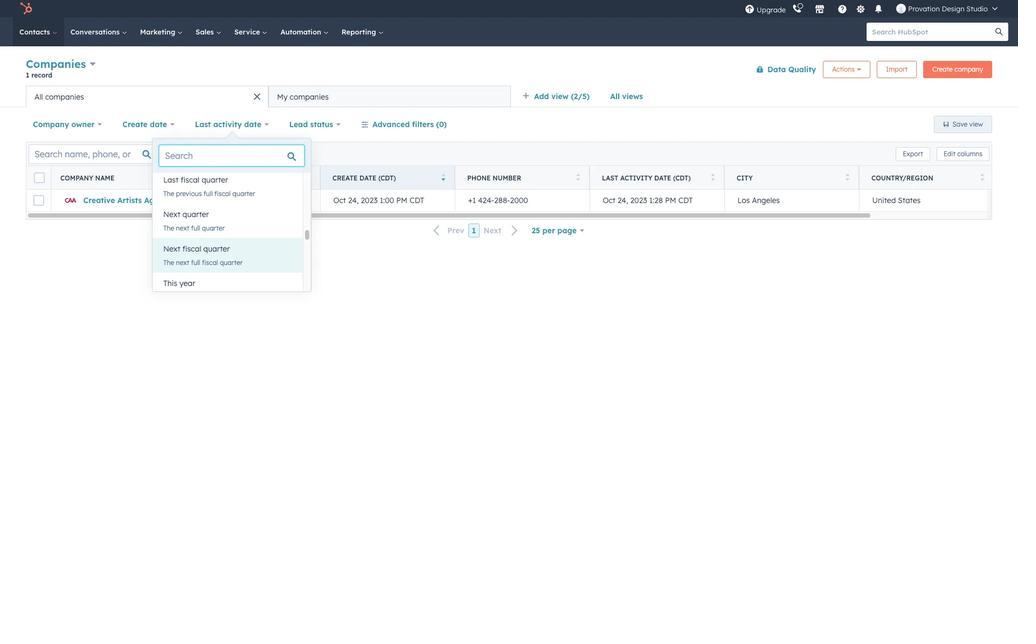 Task type: vqa. For each thing, say whether or not it's contained in the screenshot.
4th Press to sort. element from the right
yes



Task type: describe. For each thing, give the bounding box(es) containing it.
oct 24, 2023 1:28 pm cdt
[[603, 196, 693, 205]]

create date (cdt)
[[333, 174, 396, 182]]

quality
[[789, 64, 817, 74]]

prev
[[448, 226, 465, 236]]

calling icon image
[[793, 4, 803, 14]]

data
[[768, 64, 787, 74]]

fiscal up the next quarter button
[[215, 190, 231, 198]]

conversations
[[71, 28, 122, 36]]

previous
[[176, 190, 202, 198]]

states
[[899, 196, 921, 205]]

companies for my companies
[[290, 92, 329, 102]]

status
[[310, 120, 333, 129]]

1:00
[[380, 196, 394, 205]]

last for last activity date
[[195, 120, 211, 129]]

record
[[31, 71, 52, 79]]

search image
[[996, 28, 1004, 36]]

automation link
[[274, 17, 335, 46]]

data quality button
[[750, 59, 817, 80]]

last activity date button
[[188, 114, 276, 135]]

quarter down next quarter the next full quarter
[[203, 244, 230, 254]]

upgrade
[[757, 5, 786, 14]]

united states button
[[860, 190, 995, 211]]

press to sort. element for phone number
[[576, 173, 580, 183]]

contacts
[[19, 28, 52, 36]]

1 (cdt) from the left
[[379, 174, 396, 182]]

columns
[[958, 150, 983, 158]]

marketing
[[140, 28, 177, 36]]

sales
[[196, 28, 216, 36]]

the inside next quarter the next full quarter
[[163, 224, 174, 232]]

page
[[558, 226, 577, 236]]

company inside company owner popup button
[[33, 120, 69, 129]]

phone
[[468, 174, 491, 182]]

contacts link
[[13, 17, 64, 46]]

activity
[[621, 174, 653, 182]]

save
[[953, 120, 968, 128]]

Search HubSpot search field
[[867, 23, 999, 41]]

provation
[[909, 4, 941, 13]]

actions
[[833, 65, 855, 73]]

all views
[[611, 92, 644, 101]]

my
[[277, 92, 288, 102]]

+1 424-288-2000 button
[[455, 190, 590, 211]]

service
[[234, 28, 262, 36]]

last for last activity date (cdt)
[[602, 174, 619, 182]]

full for next
[[191, 259, 200, 267]]

oct for oct 24, 2023 1:28 pm cdt
[[603, 196, 616, 205]]

company left name
[[60, 174, 93, 182]]

create company button
[[924, 61, 993, 78]]

date inside dropdown button
[[244, 120, 262, 129]]

artists
[[117, 196, 142, 205]]

companies banner
[[26, 55, 993, 86]]

settings link
[[854, 3, 868, 14]]

all views link
[[604, 86, 651, 107]]

united states
[[873, 196, 921, 205]]

create for create company
[[933, 65, 953, 73]]

last fiscal quarter button
[[153, 169, 303, 191]]

my companies button
[[269, 86, 511, 107]]

company down search search box
[[198, 174, 231, 182]]

quarter up next fiscal quarter button
[[202, 224, 225, 232]]

Search search field
[[159, 145, 305, 167]]

lead status button
[[282, 114, 348, 135]]

4 press to sort. image from the left
[[846, 173, 850, 181]]

marketing link
[[134, 17, 189, 46]]

1 record
[[26, 71, 52, 79]]

1 vertical spatial company owner
[[198, 174, 258, 182]]

next inside next quarter the next full quarter
[[176, 224, 189, 232]]

create for create date
[[123, 120, 148, 129]]

studio
[[967, 4, 989, 13]]

next quarter button
[[153, 204, 303, 225]]

calling icon button
[[789, 2, 807, 16]]

2023 for 1:28
[[631, 196, 648, 205]]

all companies button
[[26, 86, 269, 107]]

number
[[493, 174, 522, 182]]

next inside next fiscal quarter the next full fiscal quarter
[[176, 259, 189, 267]]

view for save
[[970, 120, 984, 128]]

fiscal down next quarter the next full quarter
[[183, 244, 201, 254]]

help image
[[838, 5, 848, 15]]

2 (cdt) from the left
[[674, 174, 691, 182]]

all for all views
[[611, 92, 620, 101]]

country/region
[[872, 174, 934, 182]]

save view
[[953, 120, 984, 128]]

pm for 1:28
[[666, 196, 677, 205]]

424-
[[478, 196, 495, 205]]

design
[[942, 4, 965, 13]]

1 for 1 record
[[26, 71, 29, 79]]

full inside next quarter the next full quarter
[[191, 224, 200, 232]]

quarter down the previous
[[183, 210, 209, 220]]

press to sort. element for city
[[846, 173, 850, 183]]

fiscal up the previous
[[181, 175, 200, 185]]

agency
[[144, 196, 172, 205]]

add
[[534, 92, 549, 101]]

this
[[163, 279, 177, 289]]

creative artists agency link
[[83, 196, 172, 205]]

last inside last fiscal quarter the previous full fiscal quarter
[[163, 175, 179, 185]]

1 button
[[468, 224, 480, 238]]

1 press to sort. element from the left
[[172, 173, 176, 183]]

(2/5)
[[571, 92, 590, 101]]

menu containing provation design studio
[[744, 0, 1006, 17]]

press to sort. image for activity
[[711, 173, 715, 181]]

creative
[[83, 196, 115, 205]]

press to sort. element for last activity date (cdt)
[[711, 173, 715, 183]]

angeles
[[753, 196, 780, 205]]

all companies
[[35, 92, 84, 102]]

create date
[[123, 120, 167, 129]]

descending sort. press to sort ascending. image
[[441, 173, 445, 181]]

date inside popup button
[[150, 120, 167, 129]]

24, for oct 24, 2023 1:00 pm cdt
[[348, 196, 359, 205]]

list box containing last fiscal quarter
[[153, 169, 311, 307]]

press to sort. image for owner
[[307, 173, 311, 181]]

edit columns button
[[937, 147, 990, 161]]

quarter up the previous
[[202, 175, 228, 185]]

next for next quarter the next full quarter
[[163, 210, 180, 220]]

1:28
[[650, 196, 663, 205]]

next quarter the next full quarter
[[163, 210, 225, 232]]

activity
[[213, 120, 242, 129]]

pagination navigation
[[427, 224, 525, 238]]

name
[[95, 174, 115, 182]]

2 date from the left
[[655, 174, 672, 182]]

views
[[623, 92, 644, 101]]

25 per page
[[532, 226, 577, 236]]

pm for 1:00
[[397, 196, 408, 205]]

provation design studio
[[909, 4, 989, 13]]

2023 for 1:00
[[361, 196, 378, 205]]

hubspot link
[[13, 2, 40, 15]]

upgrade image
[[745, 5, 755, 14]]

this year button
[[153, 273, 303, 294]]



Task type: locate. For each thing, give the bounding box(es) containing it.
marketplaces button
[[809, 0, 832, 17]]

company owner down all companies
[[33, 120, 95, 129]]

0 vertical spatial full
[[204, 190, 213, 198]]

0 vertical spatial create
[[933, 65, 953, 73]]

0 horizontal spatial 2023
[[361, 196, 378, 205]]

create down all companies button
[[123, 120, 148, 129]]

pm right "1:28"
[[666, 196, 677, 205]]

next button
[[480, 224, 525, 238]]

0 horizontal spatial owner
[[71, 120, 95, 129]]

view right the add
[[552, 92, 569, 101]]

2 horizontal spatial last
[[602, 174, 619, 182]]

full inside last fiscal quarter the previous full fiscal quarter
[[204, 190, 213, 198]]

view inside button
[[970, 120, 984, 128]]

hubspot image
[[19, 2, 32, 15]]

2 companies from the left
[[290, 92, 329, 102]]

all
[[611, 92, 620, 101], [35, 92, 43, 102]]

(0)
[[436, 120, 447, 129]]

full
[[204, 190, 213, 198], [191, 224, 200, 232], [191, 259, 200, 267]]

0 horizontal spatial all
[[35, 92, 43, 102]]

company
[[33, 120, 69, 129], [60, 174, 93, 182], [198, 174, 231, 182]]

companies for all companies
[[45, 92, 84, 102]]

filters
[[412, 120, 434, 129]]

1 inside companies banner
[[26, 71, 29, 79]]

companies button
[[26, 56, 96, 72]]

2 2023 from the left
[[631, 196, 648, 205]]

edit columns
[[944, 150, 983, 158]]

owner
[[71, 120, 95, 129], [233, 174, 258, 182]]

4 press to sort. element from the left
[[711, 173, 715, 183]]

companies inside button
[[45, 92, 84, 102]]

next for next fiscal quarter the next full fiscal quarter
[[163, 244, 180, 254]]

1 for 1
[[472, 226, 476, 236]]

2023 left 1:00
[[361, 196, 378, 205]]

last inside dropdown button
[[195, 120, 211, 129]]

1 right prev
[[472, 226, 476, 236]]

1 vertical spatial 1
[[472, 226, 476, 236]]

2 cdt from the left
[[679, 196, 693, 205]]

date up "1:28"
[[655, 174, 672, 182]]

1 horizontal spatial oct
[[603, 196, 616, 205]]

conversations link
[[64, 17, 134, 46]]

next for next
[[484, 226, 502, 236]]

1 horizontal spatial press to sort. image
[[981, 173, 985, 181]]

0 horizontal spatial 1
[[26, 71, 29, 79]]

1 oct from the left
[[334, 196, 346, 205]]

1 horizontal spatial owner
[[233, 174, 258, 182]]

0 horizontal spatial companies
[[45, 92, 84, 102]]

view right save
[[970, 120, 984, 128]]

press to sort. image up agency
[[172, 173, 176, 181]]

search button
[[991, 23, 1009, 41]]

0 horizontal spatial create
[[123, 120, 148, 129]]

press to sort. image
[[307, 173, 311, 181], [576, 173, 580, 181], [711, 173, 715, 181], [846, 173, 850, 181]]

1 all from the left
[[611, 92, 620, 101]]

1 vertical spatial create
[[123, 120, 148, 129]]

the down agency
[[163, 224, 174, 232]]

1 pm from the left
[[397, 196, 408, 205]]

0 horizontal spatial company owner
[[33, 120, 95, 129]]

0 horizontal spatial pm
[[397, 196, 408, 205]]

help button
[[834, 0, 852, 17]]

last
[[195, 120, 211, 129], [602, 174, 619, 182], [163, 175, 179, 185]]

1 vertical spatial next
[[484, 226, 502, 236]]

los angeles
[[738, 196, 780, 205]]

all down 1 record
[[35, 92, 43, 102]]

date
[[150, 120, 167, 129], [244, 120, 262, 129]]

companies inside button
[[290, 92, 329, 102]]

24, down create date (cdt)
[[348, 196, 359, 205]]

2 vertical spatial next
[[163, 244, 180, 254]]

1 horizontal spatial last
[[195, 120, 211, 129]]

next down agency
[[163, 210, 180, 220]]

1 the from the top
[[163, 190, 174, 198]]

0 horizontal spatial oct
[[334, 196, 346, 205]]

1 horizontal spatial cdt
[[679, 196, 693, 205]]

0 vertical spatial company owner
[[33, 120, 95, 129]]

1 horizontal spatial create
[[333, 174, 358, 182]]

owner down search search box
[[233, 174, 258, 182]]

cdt right "1:28"
[[679, 196, 693, 205]]

1 press to sort. image from the left
[[307, 173, 311, 181]]

automation
[[281, 28, 323, 36]]

press to sort. image for number
[[576, 173, 580, 181]]

pm right 1:00
[[397, 196, 408, 205]]

1 horizontal spatial 24,
[[618, 196, 629, 205]]

3 the from the top
[[163, 259, 174, 267]]

0 horizontal spatial date
[[360, 174, 377, 182]]

companies
[[45, 92, 84, 102], [290, 92, 329, 102]]

2023 left "1:28"
[[631, 196, 648, 205]]

create inside button
[[933, 65, 953, 73]]

full up next fiscal quarter the next full fiscal quarter
[[191, 224, 200, 232]]

1 left record
[[26, 71, 29, 79]]

next fiscal quarter the next full fiscal quarter
[[163, 244, 243, 267]]

0 horizontal spatial view
[[552, 92, 569, 101]]

full up year
[[191, 259, 200, 267]]

1 horizontal spatial 2023
[[631, 196, 648, 205]]

full for last
[[204, 190, 213, 198]]

quarter up the next quarter button
[[233, 190, 255, 198]]

(cdt)
[[379, 174, 396, 182], [674, 174, 691, 182]]

1 vertical spatial the
[[163, 224, 174, 232]]

companies right "my"
[[290, 92, 329, 102]]

oct for oct 24, 2023 1:00 pm cdt
[[334, 196, 346, 205]]

press to sort. image
[[172, 173, 176, 181], [981, 173, 985, 181]]

1 date from the left
[[360, 174, 377, 182]]

the for last fiscal quarter
[[163, 190, 174, 198]]

press to sort. element
[[172, 173, 176, 183], [307, 173, 311, 183], [576, 173, 580, 183], [711, 173, 715, 183], [846, 173, 850, 183], [981, 173, 985, 183]]

+1
[[468, 196, 476, 205]]

marketplaces image
[[816, 5, 825, 15]]

(cdt) up oct 24, 2023 1:28 pm cdt
[[674, 174, 691, 182]]

quarter up this year button on the left of the page
[[220, 259, 243, 267]]

companies
[[26, 57, 86, 71]]

2 next from the top
[[176, 259, 189, 267]]

press to sort. element for company owner
[[307, 173, 311, 183]]

create company
[[933, 65, 984, 73]]

advanced filters (0)
[[373, 120, 447, 129]]

24, down activity
[[618, 196, 629, 205]]

1 horizontal spatial 1
[[472, 226, 476, 236]]

24, for oct 24, 2023 1:28 pm cdt
[[618, 196, 629, 205]]

Search name, phone, or domain search field
[[29, 144, 160, 164]]

1 horizontal spatial company owner
[[198, 174, 258, 182]]

2 24, from the left
[[618, 196, 629, 205]]

2 vertical spatial create
[[333, 174, 358, 182]]

next up next fiscal quarter the next full fiscal quarter
[[176, 224, 189, 232]]

1 companies from the left
[[45, 92, 84, 102]]

los
[[738, 196, 750, 205]]

notifications button
[[870, 0, 888, 17]]

1 horizontal spatial (cdt)
[[674, 174, 691, 182]]

0 horizontal spatial 24,
[[348, 196, 359, 205]]

data quality
[[768, 64, 817, 74]]

2 vertical spatial the
[[163, 259, 174, 267]]

companies up company owner popup button
[[45, 92, 84, 102]]

1 horizontal spatial companies
[[290, 92, 329, 102]]

1 inside button
[[472, 226, 476, 236]]

6 press to sort. element from the left
[[981, 173, 985, 183]]

city
[[737, 174, 753, 182]]

press to sort. image down 'columns'
[[981, 173, 985, 181]]

0 horizontal spatial cdt
[[410, 196, 424, 205]]

all for all companies
[[35, 92, 43, 102]]

next inside next quarter the next full quarter
[[163, 210, 180, 220]]

next fiscal quarter button
[[153, 238, 303, 260]]

company owner down search search box
[[198, 174, 258, 182]]

full inside next fiscal quarter the next full fiscal quarter
[[191, 259, 200, 267]]

288-
[[495, 196, 510, 205]]

fiscal up this year button on the left of the page
[[202, 259, 218, 267]]

owner inside popup button
[[71, 120, 95, 129]]

3 press to sort. image from the left
[[711, 173, 715, 181]]

0 horizontal spatial date
[[150, 120, 167, 129]]

advanced
[[373, 120, 410, 129]]

1 vertical spatial owner
[[233, 174, 258, 182]]

service link
[[228, 17, 274, 46]]

1 date from the left
[[150, 120, 167, 129]]

date up oct 24, 2023 1:00 pm cdt
[[360, 174, 377, 182]]

advanced filters (0) button
[[354, 114, 454, 135]]

2 all from the left
[[35, 92, 43, 102]]

0 vertical spatial next
[[176, 224, 189, 232]]

oct 24, 2023 1:00 pm cdt
[[334, 196, 424, 205]]

0 horizontal spatial last
[[163, 175, 179, 185]]

view
[[552, 92, 569, 101], [970, 120, 984, 128]]

prev button
[[427, 224, 468, 238]]

date right activity
[[244, 120, 262, 129]]

1 horizontal spatial date
[[655, 174, 672, 182]]

1 2023 from the left
[[361, 196, 378, 205]]

all left views on the right of page
[[611, 92, 620, 101]]

2 horizontal spatial create
[[933, 65, 953, 73]]

year
[[180, 279, 195, 289]]

+1 424-288-2000
[[468, 196, 528, 205]]

oct down last activity date (cdt)
[[603, 196, 616, 205]]

create left company at the right of page
[[933, 65, 953, 73]]

next right 1 button
[[484, 226, 502, 236]]

view inside popup button
[[552, 92, 569, 101]]

0 vertical spatial owner
[[71, 120, 95, 129]]

2 date from the left
[[244, 120, 262, 129]]

2 press to sort. image from the left
[[576, 173, 580, 181]]

company down all companies
[[33, 120, 69, 129]]

next up "this"
[[163, 244, 180, 254]]

per
[[543, 226, 556, 236]]

25
[[532, 226, 541, 236]]

company owner inside popup button
[[33, 120, 95, 129]]

view for add
[[552, 92, 569, 101]]

1 cdt from the left
[[410, 196, 424, 205]]

reporting link
[[335, 17, 390, 46]]

menu
[[744, 0, 1006, 17]]

create up oct 24, 2023 1:00 pm cdt
[[333, 174, 358, 182]]

next up this year
[[176, 259, 189, 267]]

1 horizontal spatial pm
[[666, 196, 677, 205]]

cdt
[[410, 196, 424, 205], [679, 196, 693, 205]]

2 press to sort. element from the left
[[307, 173, 311, 183]]

2 pm from the left
[[666, 196, 677, 205]]

the for next fiscal quarter
[[163, 259, 174, 267]]

1
[[26, 71, 29, 79], [472, 226, 476, 236]]

0 vertical spatial next
[[163, 210, 180, 220]]

2 press to sort. image from the left
[[981, 173, 985, 181]]

full right the previous
[[204, 190, 213, 198]]

last activity date
[[195, 120, 262, 129]]

the up "this"
[[163, 259, 174, 267]]

5 press to sort. element from the left
[[846, 173, 850, 183]]

reporting
[[342, 28, 378, 36]]

press to sort. element for country/region
[[981, 173, 985, 183]]

1 vertical spatial next
[[176, 259, 189, 267]]

1 horizontal spatial all
[[611, 92, 620, 101]]

the left the previous
[[163, 190, 174, 198]]

list box
[[153, 169, 311, 307]]

james peterson image
[[897, 4, 907, 13]]

add view (2/5)
[[534, 92, 590, 101]]

2 vertical spatial full
[[191, 259, 200, 267]]

company name
[[60, 174, 115, 182]]

save view button
[[934, 116, 993, 133]]

export
[[903, 150, 924, 158]]

settings image
[[856, 5, 866, 14]]

the inside last fiscal quarter the previous full fiscal quarter
[[163, 190, 174, 198]]

1 horizontal spatial view
[[970, 120, 984, 128]]

2 oct from the left
[[603, 196, 616, 205]]

create
[[933, 65, 953, 73], [123, 120, 148, 129], [333, 174, 358, 182]]

owner up search name, phone, or domain search field
[[71, 120, 95, 129]]

0 horizontal spatial (cdt)
[[379, 174, 396, 182]]

import button
[[877, 61, 917, 78]]

1 24, from the left
[[348, 196, 359, 205]]

my companies
[[277, 92, 329, 102]]

0 vertical spatial 1
[[26, 71, 29, 79]]

1 horizontal spatial date
[[244, 120, 262, 129]]

company owner button
[[26, 114, 109, 135]]

all inside all companies button
[[35, 92, 43, 102]]

(cdt) up 1:00
[[379, 174, 396, 182]]

create inside popup button
[[123, 120, 148, 129]]

next
[[163, 210, 180, 220], [484, 226, 502, 236], [163, 244, 180, 254]]

los angeles button
[[725, 190, 860, 211]]

descending sort. press to sort ascending. element
[[441, 173, 445, 183]]

cdt for oct 24, 2023 1:28 pm cdt
[[679, 196, 693, 205]]

last fiscal quarter the previous full fiscal quarter
[[163, 175, 255, 198]]

notifications image
[[874, 5, 884, 15]]

3 press to sort. element from the left
[[576, 173, 580, 183]]

0 vertical spatial view
[[552, 92, 569, 101]]

the inside next fiscal quarter the next full fiscal quarter
[[163, 259, 174, 267]]

create date button
[[116, 114, 182, 135]]

1 vertical spatial full
[[191, 224, 200, 232]]

1 next from the top
[[176, 224, 189, 232]]

0 vertical spatial the
[[163, 190, 174, 198]]

the
[[163, 190, 174, 198], [163, 224, 174, 232], [163, 259, 174, 267]]

all inside all views link
[[611, 92, 620, 101]]

cdt right 1:00
[[410, 196, 424, 205]]

next inside button
[[484, 226, 502, 236]]

2 the from the top
[[163, 224, 174, 232]]

date down all companies button
[[150, 120, 167, 129]]

create for create date (cdt)
[[333, 174, 358, 182]]

cdt for oct 24, 2023 1:00 pm cdt
[[410, 196, 424, 205]]

1 press to sort. image from the left
[[172, 173, 176, 181]]

last activity date (cdt)
[[602, 174, 691, 182]]

next inside next fiscal quarter the next full fiscal quarter
[[163, 244, 180, 254]]

provation design studio button
[[890, 0, 1005, 17]]

export button
[[896, 147, 931, 161]]

0 horizontal spatial press to sort. image
[[172, 173, 176, 181]]

this year
[[163, 279, 195, 289]]

oct
[[334, 196, 346, 205], [603, 196, 616, 205]]

oct down create date (cdt)
[[334, 196, 346, 205]]

sales link
[[189, 17, 228, 46]]

creative artists agency
[[83, 196, 172, 205]]

1 vertical spatial view
[[970, 120, 984, 128]]

lead
[[289, 120, 308, 129]]



